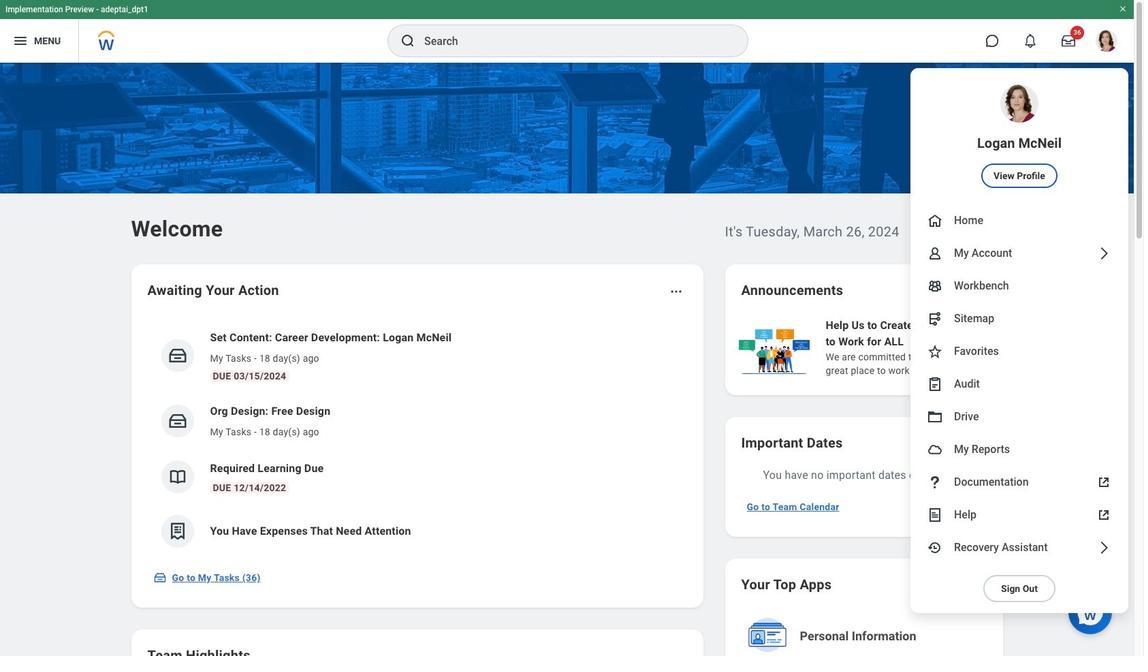Task type: describe. For each thing, give the bounding box(es) containing it.
dashboard expenses image
[[167, 521, 188, 542]]

1 horizontal spatial list
[[736, 316, 1145, 379]]

1 menu item from the top
[[911, 68, 1129, 204]]

folder open image
[[927, 409, 944, 425]]

1 inbox image from the top
[[167, 345, 188, 366]]

notifications large image
[[1024, 34, 1038, 48]]

justify image
[[12, 33, 29, 49]]

2 menu item from the top
[[911, 204, 1129, 237]]

7 menu item from the top
[[911, 368, 1129, 401]]

related actions image
[[669, 285, 683, 298]]

paste image
[[927, 376, 944, 392]]

time image
[[927, 540, 944, 556]]

user image
[[927, 245, 944, 262]]

0 horizontal spatial list
[[147, 319, 687, 559]]

chevron right small image
[[969, 283, 983, 297]]

11 menu item from the top
[[911, 499, 1129, 531]]

ext link image
[[1096, 507, 1112, 523]]

Search Workday  search field
[[424, 26, 720, 56]]

3 menu item from the top
[[911, 237, 1129, 270]]

ext link image
[[1096, 474, 1112, 491]]

question image
[[927, 474, 944, 491]]

chevron right image
[[1096, 540, 1112, 556]]



Task type: vqa. For each thing, say whether or not it's contained in the screenshot.
STAR icon
yes



Task type: locate. For each thing, give the bounding box(es) containing it.
chevron right image
[[1096, 245, 1112, 262]]

home image
[[927, 213, 944, 229]]

menu
[[911, 68, 1129, 613]]

2 inbox image from the top
[[167, 411, 188, 431]]

document image
[[927, 507, 944, 523]]

12 menu item from the top
[[911, 531, 1129, 564]]

inbox large image
[[1062, 34, 1076, 48]]

close environment banner image
[[1119, 5, 1127, 13]]

star image
[[927, 343, 944, 360]]

6 menu item from the top
[[911, 335, 1129, 368]]

chevron left small image
[[945, 283, 958, 297]]

10 menu item from the top
[[911, 466, 1129, 499]]

list
[[736, 316, 1145, 379], [147, 319, 687, 559]]

9 menu item from the top
[[911, 433, 1129, 466]]

contact card matrix manager image
[[927, 278, 944, 294]]

menu item
[[911, 68, 1129, 204], [911, 204, 1129, 237], [911, 237, 1129, 270], [911, 270, 1129, 302], [911, 302, 1129, 335], [911, 335, 1129, 368], [911, 368, 1129, 401], [911, 401, 1129, 433], [911, 433, 1129, 466], [911, 466, 1129, 499], [911, 499, 1129, 531], [911, 531, 1129, 564]]

4 menu item from the top
[[911, 270, 1129, 302]]

banner
[[0, 0, 1134, 613]]

0 vertical spatial inbox image
[[167, 345, 188, 366]]

endpoints image
[[927, 311, 944, 327]]

book open image
[[167, 467, 188, 487]]

logan mcneil image
[[1096, 30, 1118, 52]]

8 menu item from the top
[[911, 401, 1129, 433]]

search image
[[400, 33, 416, 49]]

inbox image
[[153, 571, 167, 585]]

1 vertical spatial inbox image
[[167, 411, 188, 431]]

avatar image
[[927, 441, 944, 458]]

main content
[[0, 63, 1145, 656]]

inbox image
[[167, 345, 188, 366], [167, 411, 188, 431]]

5 menu item from the top
[[911, 302, 1129, 335]]

status
[[913, 285, 935, 296]]



